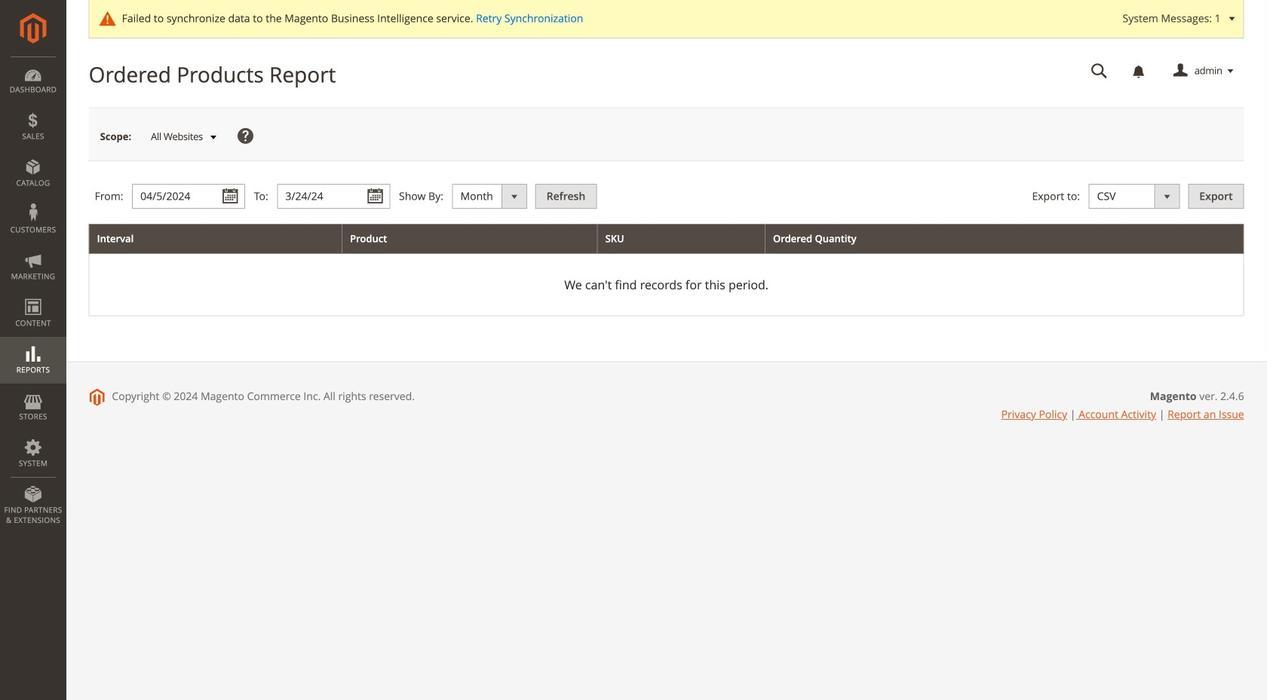 Task type: locate. For each thing, give the bounding box(es) containing it.
None text field
[[1081, 58, 1119, 85], [277, 184, 390, 209], [1081, 58, 1119, 85], [277, 184, 390, 209]]

magento admin panel image
[[20, 13, 46, 44]]

menu bar
[[0, 57, 66, 534]]

None text field
[[132, 184, 245, 209]]



Task type: vqa. For each thing, say whether or not it's contained in the screenshot.
text field
yes



